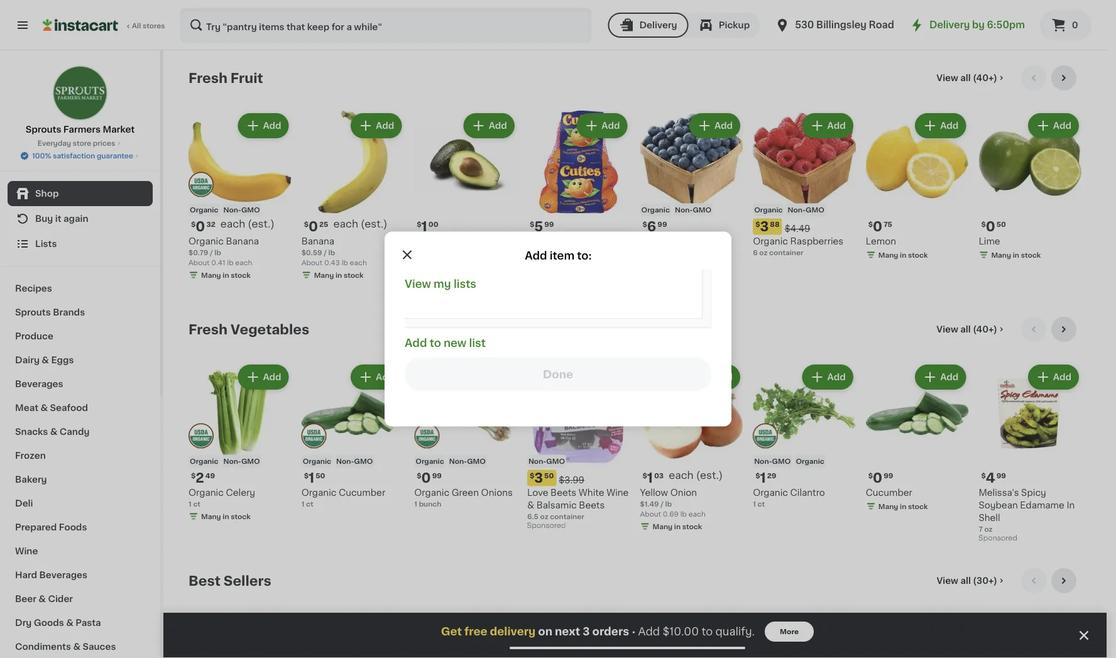 Task type: vqa. For each thing, say whether or not it's contained in the screenshot.


Task type: locate. For each thing, give the bounding box(es) containing it.
99
[[544, 221, 554, 228], [658, 221, 667, 228], [432, 472, 442, 479], [884, 472, 893, 479], [997, 472, 1006, 479]]

3 right next
[[583, 626, 590, 637]]

1 (40+) from the top
[[973, 74, 998, 82]]

3
[[760, 220, 769, 233], [527, 249, 532, 256], [534, 472, 543, 485], [583, 626, 590, 637]]

99 for cucumber
[[884, 472, 893, 479]]

all stores link
[[43, 8, 166, 43]]

& inside 'link'
[[41, 404, 48, 412]]

1 vertical spatial all
[[961, 325, 971, 334]]

add button
[[239, 114, 288, 137], [352, 114, 401, 137], [465, 114, 513, 137], [578, 114, 626, 137], [691, 114, 739, 137], [804, 114, 852, 137], [917, 114, 965, 137], [1029, 114, 1078, 137], [239, 366, 288, 388], [352, 366, 401, 388], [691, 366, 739, 388], [804, 366, 852, 388], [917, 366, 965, 388], [1029, 366, 1078, 388], [465, 617, 513, 640], [578, 617, 626, 640], [691, 617, 739, 640], [804, 617, 852, 640], [917, 617, 965, 640]]

add
[[263, 121, 281, 130], [376, 121, 394, 130], [489, 121, 507, 130], [602, 121, 620, 130], [715, 121, 733, 130], [828, 121, 846, 130], [940, 121, 959, 130], [1053, 121, 1072, 130], [525, 250, 547, 261], [405, 338, 427, 348], [263, 373, 281, 382], [376, 373, 394, 382], [715, 373, 733, 382], [828, 373, 846, 382], [940, 373, 959, 382], [1053, 373, 1072, 382], [489, 624, 507, 633], [602, 624, 620, 633], [715, 624, 733, 633], [828, 624, 846, 633], [940, 624, 959, 633], [638, 626, 660, 637]]

2 vertical spatial oz
[[985, 526, 993, 532]]

0 horizontal spatial delivery
[[640, 21, 677, 30]]

sprouts farmers market
[[26, 125, 135, 134]]

beverages down dairy & eggs
[[15, 380, 63, 388]]

& left eggs
[[42, 356, 49, 365]]

1 horizontal spatial (est.)
[[361, 219, 388, 229]]

organic inside "organic raspberries 6 oz container"
[[753, 237, 788, 246]]

50 for 3
[[544, 472, 554, 479]]

beverages up cider
[[39, 571, 87, 580]]

4
[[986, 472, 995, 485]]

each (est.) inside $0.32 each (estimated) element
[[220, 219, 275, 229]]

2 horizontal spatial about
[[640, 510, 661, 517]]

lb left bag
[[534, 249, 540, 256]]

1 vertical spatial beverages
[[39, 571, 87, 580]]

3 all from the top
[[961, 576, 971, 585]]

& for sauces
[[73, 642, 80, 651]]

dry
[[15, 619, 32, 627]]

melissa's
[[979, 488, 1019, 497]]

view
[[937, 74, 958, 82], [405, 278, 431, 289], [937, 325, 958, 334], [937, 576, 959, 585]]

snacks
[[15, 427, 48, 436]]

wine right white
[[607, 488, 629, 497]]

all for 0
[[961, 74, 971, 82]]

my
[[434, 278, 451, 289]]

& right beer
[[39, 595, 46, 603]]

1 vertical spatial to
[[702, 626, 713, 637]]

view my lists link
[[405, 278, 476, 289]]

$ inside $ 0 50
[[981, 221, 986, 228]]

1 up organic cucumber 1 ct
[[309, 472, 314, 485]]

99 inside $ 5 99
[[544, 221, 554, 228]]

2
[[196, 472, 204, 485]]

bakery
[[15, 475, 47, 484]]

ct down $ 1 29
[[758, 500, 765, 507]]

2 (40+) from the top
[[973, 325, 998, 334]]

list_add_items dialog
[[385, 232, 732, 426]]

1 horizontal spatial $ 0 99
[[869, 472, 893, 485]]

dairy
[[15, 356, 40, 365]]

sponsored badge image down 6.5
[[527, 522, 565, 530]]

None search field
[[180, 8, 592, 43]]

lb up 0.41
[[215, 249, 221, 256]]

organic non-gmo up "49"
[[190, 458, 260, 465]]

oz inside love beets white wine & balsamic beets 6.5 oz container
[[540, 513, 549, 520]]

yellow
[[640, 488, 668, 497]]

view inside popup button
[[937, 576, 959, 585]]

2 all from the top
[[961, 325, 971, 334]]

2 horizontal spatial /
[[661, 500, 664, 507]]

1 horizontal spatial /
[[324, 249, 327, 256]]

ct inside organic celery 1 ct
[[193, 500, 201, 507]]

1 horizontal spatial to
[[702, 626, 713, 637]]

0 vertical spatial view all (40+) button
[[932, 65, 1011, 91]]

fresh
[[189, 71, 228, 85], [189, 323, 228, 336]]

organic inside organic cilantro 1 ct
[[753, 488, 788, 497]]

product group containing 5
[[527, 111, 630, 273]]

each (est.) inside $0.25 each (estimated) element
[[333, 219, 388, 229]]

1 vertical spatial beets
[[579, 501, 605, 510]]

0 vertical spatial sprouts
[[26, 125, 61, 134]]

container down 'balsamic'
[[550, 513, 584, 520]]

1 vertical spatial item carousel region
[[189, 317, 1082, 558]]

0 horizontal spatial /
[[210, 249, 213, 256]]

in
[[1067, 501, 1075, 510]]

onions
[[481, 488, 513, 497]]

1 down $ 1 29
[[753, 500, 756, 507]]

free
[[464, 626, 487, 637]]

ct for cucumber
[[306, 500, 313, 507]]

each (est.) inside $1.03 each (estimated) element
[[669, 471, 723, 481]]

2 $ 0 99 from the left
[[869, 472, 893, 485]]

$ inside $ 0 75
[[869, 221, 873, 228]]

banana down $0.32 each (estimated) element
[[226, 237, 259, 246]]

main content containing fresh fruit
[[163, 50, 1107, 658]]

1 vertical spatial oz
[[540, 513, 549, 520]]

0 horizontal spatial $ 0 99
[[417, 472, 442, 485]]

0 horizontal spatial (est.)
[[248, 219, 275, 229]]

each inside 'yellow onion $1.49 / lb about 0.69 lb each'
[[689, 510, 706, 517]]

organic green onions 1 bunch
[[414, 488, 513, 507]]

organic non-gmo for organic banana
[[190, 206, 260, 213]]

goods
[[34, 619, 64, 627]]

again
[[64, 214, 88, 223]]

3 item carousel region from the top
[[189, 568, 1082, 658]]

530 billingsley road button
[[775, 8, 894, 43]]

0 horizontal spatial to
[[430, 338, 441, 348]]

organic non-gmo up $ 6 99
[[641, 206, 712, 213]]

hard beverages
[[15, 571, 87, 580]]

1 vertical spatial view all (40+) button
[[932, 317, 1011, 342]]

main content
[[163, 50, 1107, 658]]

50 inside $ 3 50
[[544, 472, 554, 479]]

celery
[[226, 488, 255, 497]]

$10.00
[[663, 626, 699, 637]]

get
[[441, 626, 462, 637]]

99 inside $ 4 99
[[997, 472, 1006, 479]]

0 vertical spatial fresh
[[189, 71, 228, 85]]

fresh for fresh fruit
[[189, 71, 228, 85]]

1 item carousel region from the top
[[189, 65, 1082, 307]]

cucumber inside organic cucumber 1 ct
[[339, 488, 385, 497]]

/ for 1
[[661, 500, 664, 507]]

2 view all (40+) button from the top
[[932, 317, 1011, 342]]

& for cider
[[39, 595, 46, 603]]

each right 0.43 on the top
[[350, 259, 367, 266]]

all inside view all (30+) popup button
[[961, 576, 971, 585]]

oz inside melissa's spicy soybean edamame in shell 7 oz
[[985, 526, 993, 532]]

delivery inside delivery button
[[640, 21, 677, 30]]

1 horizontal spatial oz
[[759, 249, 768, 256]]

/ right the $1.49
[[661, 500, 664, 507]]

(est.) up organic banana $0.79 / lb about 0.41 lb each
[[248, 219, 275, 229]]

$3.88 original price: $4.49 element
[[753, 219, 856, 235]]

sprouts down "recipes"
[[15, 308, 51, 317]]

condiments & sauces
[[15, 642, 116, 651]]

ct down 2
[[193, 500, 201, 507]]

2 vertical spatial item carousel region
[[189, 568, 1082, 658]]

about
[[189, 259, 210, 266], [301, 259, 323, 266], [640, 510, 661, 517]]

each (est.) for yellow onion
[[669, 471, 723, 481]]

wine
[[607, 488, 629, 497], [15, 547, 38, 556]]

1 horizontal spatial banana
[[301, 237, 334, 246]]

& for candy
[[50, 427, 57, 436]]

0 vertical spatial wine
[[607, 488, 629, 497]]

each (est.) up organic banana $0.79 / lb about 0.41 lb each
[[220, 219, 275, 229]]

0.43
[[324, 259, 340, 266]]

0 horizontal spatial container
[[550, 513, 584, 520]]

ct inside organic cucumber 1 ct
[[306, 500, 313, 507]]

0 horizontal spatial sponsored badge image
[[527, 522, 565, 530]]

1 vertical spatial container
[[550, 513, 584, 520]]

0 horizontal spatial oz
[[540, 513, 549, 520]]

1 down $ 1 00
[[414, 249, 417, 256]]

$ 3 50
[[530, 472, 554, 485]]

2 banana from the left
[[301, 237, 334, 246]]

6
[[647, 220, 656, 233], [753, 249, 758, 256]]

organic non-gmo for organic celery
[[190, 458, 260, 465]]

about down $0.79
[[189, 259, 210, 266]]

wine up hard on the left of the page
[[15, 547, 38, 556]]

3 inside $3.50 original price: $3.99 element
[[534, 472, 543, 485]]

love
[[527, 488, 548, 497]]

0 vertical spatial oz
[[759, 249, 768, 256]]

3 left 88
[[760, 220, 769, 233]]

view all (40+) for 4
[[937, 325, 998, 334]]

product group
[[189, 111, 291, 283], [301, 111, 404, 283], [414, 111, 517, 273], [527, 111, 630, 273], [640, 111, 743, 257], [753, 111, 856, 257], [866, 111, 969, 263], [979, 111, 1082, 263], [189, 362, 291, 524], [301, 362, 404, 509], [527, 362, 630, 533], [640, 362, 743, 534], [753, 362, 856, 509], [866, 362, 969, 514], [979, 362, 1082, 545], [189, 613, 291, 658], [301, 613, 404, 658], [414, 613, 517, 658], [527, 613, 630, 658], [640, 613, 743, 658], [753, 613, 856, 658], [866, 613, 969, 658], [979, 613, 1082, 658]]

view all (40+) button for 0
[[932, 65, 1011, 91]]

$0.32 each (estimated) element
[[189, 219, 291, 235]]

1 view all (40+) from the top
[[937, 74, 998, 82]]

0 vertical spatial sponsored badge image
[[527, 522, 565, 530]]

lb up 0.69 at bottom right
[[665, 500, 672, 507]]

fresh left fruit
[[189, 71, 228, 85]]

$ 0 32
[[191, 220, 215, 233]]

1 ct
[[414, 249, 426, 256]]

lists
[[454, 278, 476, 289]]

(est.) inside $0.25 each (estimated) element
[[361, 219, 388, 229]]

1 vertical spatial view all (40+)
[[937, 325, 998, 334]]

on
[[538, 626, 553, 637]]

organic non-gmo up $ 1 50
[[303, 458, 373, 465]]

0 vertical spatial all
[[961, 74, 971, 82]]

to inside treatment tracker modal dialog
[[702, 626, 713, 637]]

0 vertical spatial item carousel region
[[189, 65, 1082, 307]]

1 horizontal spatial wine
[[607, 488, 629, 497]]

1 horizontal spatial 50
[[544, 472, 554, 479]]

1 inside organic cucumber 1 ct
[[301, 500, 304, 507]]

2 vertical spatial all
[[961, 576, 971, 585]]

(40+) for 4
[[973, 325, 998, 334]]

add inside treatment tracker modal dialog
[[638, 626, 660, 637]]

(est.) for yellow onion
[[696, 471, 723, 481]]

1 view all (40+) button from the top
[[932, 65, 1011, 91]]

0 vertical spatial to
[[430, 338, 441, 348]]

$ inside $ 0 32
[[191, 221, 196, 228]]

1 horizontal spatial each (est.)
[[333, 219, 388, 229]]

0 vertical spatial container
[[769, 249, 804, 256]]

$3.50 original price: $3.99 element
[[527, 470, 630, 486]]

sponsored badge image inside product group
[[979, 535, 1017, 542]]

buy it again link
[[8, 206, 153, 231]]

delivery
[[930, 20, 970, 30], [640, 21, 677, 30]]

1 banana from the left
[[226, 237, 259, 246]]

1 horizontal spatial sponsored badge image
[[979, 535, 1017, 542]]

add to new list link
[[405, 338, 486, 348]]

store
[[73, 140, 91, 147]]

(est.) up onion
[[696, 471, 723, 481]]

99 for melissa's spicy soybean edamame in shell
[[997, 472, 1006, 479]]

2 fresh from the top
[[189, 323, 228, 336]]

& up 6.5
[[527, 501, 534, 510]]

1 left "03"
[[647, 472, 653, 485]]

& left sauces
[[73, 642, 80, 651]]

to right $10.00
[[702, 626, 713, 637]]

0 horizontal spatial cucumber
[[339, 488, 385, 497]]

oz down the $ 3 88
[[759, 249, 768, 256]]

sponsored badge image down 7
[[979, 535, 1017, 542]]

1 horizontal spatial 6
[[753, 249, 758, 256]]

2 horizontal spatial 50
[[997, 221, 1006, 228]]

& right meat
[[41, 404, 48, 412]]

0 horizontal spatial 50
[[316, 472, 325, 479]]

sprouts up everyday
[[26, 125, 61, 134]]

each right 25
[[333, 219, 358, 229]]

fresh left vegetables
[[189, 323, 228, 336]]

lb inside product group
[[534, 249, 540, 256]]

0 horizontal spatial beets
[[551, 488, 576, 497]]

$ 0 99 for cucumber
[[869, 472, 893, 485]]

2 horizontal spatial oz
[[985, 526, 993, 532]]

sprouts brands
[[15, 308, 85, 317]]

(est.) inside $1.03 each (estimated) element
[[696, 471, 723, 481]]

sellers
[[224, 574, 271, 587]]

3 lb bag
[[527, 249, 555, 256]]

/ inside organic banana $0.79 / lb about 0.41 lb each
[[210, 249, 213, 256]]

0 horizontal spatial 6
[[647, 220, 656, 233]]

container
[[769, 249, 804, 256], [550, 513, 584, 520]]

50 up organic cucumber 1 ct
[[316, 472, 325, 479]]

each (est.)
[[220, 219, 275, 229], [333, 219, 388, 229], [669, 471, 723, 481]]

all
[[961, 74, 971, 82], [961, 325, 971, 334], [961, 576, 971, 585]]

$4.49
[[785, 224, 811, 233]]

& left "candy"
[[50, 427, 57, 436]]

$ inside $ 4 99
[[981, 472, 986, 479]]

product group containing 4
[[979, 362, 1082, 545]]

each inside organic banana $0.79 / lb about 0.41 lb each
[[235, 259, 252, 266]]

1 down $ 2 49
[[189, 500, 192, 507]]

2 horizontal spatial (est.)
[[696, 471, 723, 481]]

1 $ 0 99 from the left
[[417, 472, 442, 485]]

product group containing 2
[[189, 362, 291, 524]]

6 inside "organic raspberries 6 oz container"
[[753, 249, 758, 256]]

candy
[[60, 427, 90, 436]]

50 inside $ 1 50
[[316, 472, 325, 479]]

1 horizontal spatial container
[[769, 249, 804, 256]]

0 horizontal spatial each (est.)
[[220, 219, 275, 229]]

orders
[[592, 626, 629, 637]]

delivery by 6:50pm
[[930, 20, 1025, 30]]

eggs
[[51, 356, 74, 365]]

& inside love beets white wine & balsamic beets 6.5 oz container
[[527, 501, 534, 510]]

to left new
[[430, 338, 441, 348]]

1 horizontal spatial cucumber
[[866, 488, 913, 497]]

•
[[632, 627, 636, 637]]

each down onion
[[689, 510, 706, 517]]

$1.03 each (estimated) element
[[640, 470, 743, 486]]

0 horizontal spatial banana
[[226, 237, 259, 246]]

yellow onion $1.49 / lb about 0.69 lb each
[[640, 488, 706, 517]]

/ for 0
[[210, 249, 213, 256]]

ct inside organic cilantro 1 ct
[[758, 500, 765, 507]]

view for fresh fruit
[[937, 74, 958, 82]]

2 horizontal spatial each (est.)
[[669, 471, 723, 481]]

1 left bunch
[[414, 500, 417, 507]]

1 horizontal spatial about
[[301, 259, 323, 266]]

0 horizontal spatial wine
[[15, 547, 38, 556]]

3 up love
[[534, 472, 543, 485]]

about inside organic banana $0.79 / lb about 0.41 lb each
[[189, 259, 210, 266]]

1 inside organic celery 1 ct
[[189, 500, 192, 507]]

1 horizontal spatial delivery
[[930, 20, 970, 30]]

instacart logo image
[[43, 18, 118, 33]]

treatment tracker modal dialog
[[163, 613, 1107, 658]]

sprouts for sprouts farmers market
[[26, 125, 61, 134]]

organic cilantro 1 ct
[[753, 488, 825, 507]]

lb
[[215, 249, 221, 256], [328, 249, 335, 256], [534, 249, 540, 256], [227, 259, 234, 266], [342, 259, 348, 266], [665, 500, 672, 507], [681, 510, 687, 517]]

beets up 'balsamic'
[[551, 488, 576, 497]]

prepared
[[15, 523, 57, 532]]

0 vertical spatial view all (40+)
[[937, 74, 998, 82]]

view all (40+)
[[937, 74, 998, 82], [937, 325, 998, 334]]

beets down white
[[579, 501, 605, 510]]

3 inside "$3.88 original price: $4.49" element
[[760, 220, 769, 233]]

$ inside the $ 3 88
[[756, 221, 760, 228]]

2 item carousel region from the top
[[189, 317, 1082, 558]]

hard
[[15, 571, 37, 580]]

&
[[42, 356, 49, 365], [41, 404, 48, 412], [50, 427, 57, 436], [527, 501, 534, 510], [39, 595, 46, 603], [66, 619, 73, 627], [73, 642, 80, 651]]

fruit
[[231, 71, 263, 85]]

2 view all (40+) from the top
[[937, 325, 998, 334]]

$ 0 99 for organic green onions
[[417, 472, 442, 485]]

delivery inside delivery by 6:50pm link
[[930, 20, 970, 30]]

99 for 3 lb bag
[[544, 221, 554, 228]]

ct down $ 1 50
[[306, 500, 313, 507]]

each (est.) up onion
[[669, 471, 723, 481]]

each (est.) right 25
[[333, 219, 388, 229]]

organic inside organic celery 1 ct
[[189, 488, 224, 497]]

item carousel region
[[189, 65, 1082, 307], [189, 317, 1082, 558], [189, 568, 1082, 658]]

delivery for delivery
[[640, 21, 677, 30]]

organic non-gmo up 32
[[190, 206, 260, 213]]

best sellers
[[189, 574, 271, 587]]

1 all from the top
[[961, 74, 971, 82]]

(40+)
[[973, 74, 998, 82], [973, 325, 998, 334]]

(est.) inside $0.32 each (estimated) element
[[248, 219, 275, 229]]

road
[[869, 20, 894, 30]]

6.5
[[527, 513, 539, 520]]

billingsley
[[817, 20, 867, 30]]

$ 1 03
[[643, 472, 664, 485]]

product group containing 6
[[640, 111, 743, 257]]

sponsored badge image
[[527, 522, 565, 530], [979, 535, 1017, 542]]

each right 0.41
[[235, 259, 252, 266]]

50 for 1
[[316, 472, 325, 479]]

about inside 'yellow onion $1.49 / lb about 0.69 lb each'
[[640, 510, 661, 517]]

1 cucumber from the left
[[339, 488, 385, 497]]

$ inside $ 1 29
[[756, 472, 760, 479]]

1 down $ 1 50
[[301, 500, 304, 507]]

more button
[[765, 622, 814, 642]]

1 vertical spatial (40+)
[[973, 325, 998, 334]]

1 vertical spatial fresh
[[189, 323, 228, 336]]

organic celery 1 ct
[[189, 488, 255, 507]]

$ inside $ 1 03
[[643, 472, 647, 479]]

50 inside $ 0 50
[[997, 221, 1006, 228]]

organic inside organic banana $0.79 / lb about 0.41 lb each
[[189, 237, 224, 246]]

1 vertical spatial sprouts
[[15, 308, 51, 317]]

1 inside organic cilantro 1 ct
[[753, 500, 756, 507]]

(40+) for 0
[[973, 74, 998, 82]]

50 up lime
[[997, 221, 1006, 228]]

about down the $1.49
[[640, 510, 661, 517]]

lb right 0.43 on the top
[[342, 259, 348, 266]]

cider
[[48, 595, 73, 603]]

1 vertical spatial 6
[[753, 249, 758, 256]]

container down "$4.49"
[[769, 249, 804, 256]]

0
[[1072, 21, 1078, 30], [196, 220, 205, 233], [309, 220, 318, 233], [873, 220, 883, 233], [986, 220, 995, 233], [422, 472, 431, 485], [873, 472, 883, 485]]

/ inside 'yellow onion $1.49 / lb about 0.69 lb each'
[[661, 500, 664, 507]]

about down $0.59
[[301, 259, 323, 266]]

edamame
[[1020, 501, 1065, 510]]

lb up 0.43 on the top
[[328, 249, 335, 256]]

recipes
[[15, 284, 52, 293]]

beverages link
[[8, 372, 153, 396]]

oz right 7
[[985, 526, 993, 532]]

(est.) up "banana $0.59 / lb about 0.43 lb each"
[[361, 219, 388, 229]]

0 vertical spatial (40+)
[[973, 74, 998, 82]]

3 inside product group
[[527, 249, 532, 256]]

/ up 0.43 on the top
[[324, 249, 327, 256]]

50 down non-gmo
[[544, 472, 554, 479]]

organic non-gmo up green
[[416, 458, 486, 465]]

32
[[206, 221, 215, 228]]

fresh fruit
[[189, 71, 263, 85]]

each right 32
[[220, 219, 245, 229]]

1 vertical spatial wine
[[15, 547, 38, 556]]

1 fresh from the top
[[189, 71, 228, 85]]

50
[[997, 221, 1006, 228], [316, 472, 325, 479], [544, 472, 554, 479]]

(est.) for banana
[[361, 219, 388, 229]]

banana up $0.59
[[301, 237, 334, 246]]

oz right 6.5
[[540, 513, 549, 520]]

to:
[[577, 250, 592, 261]]

3 left bag
[[527, 249, 532, 256]]

$ inside $ 2 49
[[191, 472, 196, 479]]

ct for celery
[[193, 500, 201, 507]]

all stores
[[132, 22, 165, 29]]

1 vertical spatial sponsored badge image
[[979, 535, 1017, 542]]

/ up 0.41
[[210, 249, 213, 256]]

0 horizontal spatial about
[[189, 259, 210, 266]]

non-gmo organic
[[754, 458, 825, 465]]



Task type: describe. For each thing, give the bounding box(es) containing it.
$ inside $ 3 50
[[530, 472, 534, 479]]

to inside list_add_items dialog
[[430, 338, 441, 348]]

deli link
[[8, 492, 153, 515]]

view all (40+) button for 4
[[932, 317, 1011, 342]]

0.69
[[663, 510, 679, 517]]

fresh for fresh vegetables
[[189, 323, 228, 336]]

item
[[550, 250, 575, 261]]

0 vertical spatial beets
[[551, 488, 576, 497]]

sprouts for sprouts brands
[[15, 308, 51, 317]]

1 left 00
[[422, 220, 427, 233]]

love beets white wine & balsamic beets 6.5 oz container
[[527, 488, 629, 520]]

00
[[429, 221, 438, 228]]

$ inside $ 1 50
[[304, 472, 309, 479]]

pickup button
[[689, 13, 760, 38]]

sauces
[[83, 642, 116, 651]]

530 billingsley road
[[795, 20, 894, 30]]

frozen link
[[8, 444, 153, 468]]

view for fresh vegetables
[[937, 325, 958, 334]]

(est.) for organic banana
[[248, 219, 275, 229]]

banana $0.59 / lb about 0.43 lb each
[[301, 237, 367, 266]]

qualify.
[[716, 626, 755, 637]]

3 inside treatment tracker modal dialog
[[583, 626, 590, 637]]

100%
[[32, 152, 51, 159]]

snacks & candy
[[15, 427, 90, 436]]

2 cucumber from the left
[[866, 488, 913, 497]]

melissa's spicy soybean edamame in shell 7 oz
[[979, 488, 1075, 532]]

view my lists
[[405, 278, 476, 289]]

each up onion
[[669, 471, 694, 481]]

0 vertical spatial 6
[[647, 220, 656, 233]]

99 inside $ 6 99
[[658, 221, 667, 228]]

stores
[[143, 22, 165, 29]]

/ inside "banana $0.59 / lb about 0.43 lb each"
[[324, 249, 327, 256]]

bag
[[542, 249, 555, 256]]

sponsored badge image for shell
[[979, 535, 1017, 542]]

(30+)
[[973, 576, 998, 585]]

$0.25 each (estimated) element
[[301, 219, 404, 235]]

ct for cilantro
[[758, 500, 765, 507]]

1 inside organic green onions 1 bunch
[[414, 500, 417, 507]]

0 inside $0.32 each (estimated) element
[[196, 220, 205, 233]]

farmers
[[63, 125, 101, 134]]

delivery for delivery by 6:50pm
[[930, 20, 970, 30]]

$ 6 99
[[643, 220, 667, 233]]

everyday store prices link
[[38, 138, 123, 148]]

$ 4 99
[[981, 472, 1006, 485]]

lb right 0.69 at bottom right
[[681, 510, 687, 517]]

50 for 0
[[997, 221, 1006, 228]]

item carousel region containing best sellers
[[189, 568, 1082, 658]]

0 button
[[1040, 10, 1092, 40]]

oz inside "organic raspberries 6 oz container"
[[759, 249, 768, 256]]

$ 1 50
[[304, 472, 325, 485]]

pasta
[[76, 619, 101, 627]]

lists link
[[8, 231, 153, 256]]

next
[[555, 626, 580, 637]]

about for 1
[[640, 510, 661, 517]]

frozen
[[15, 451, 46, 460]]

sprouts farmers market logo image
[[52, 65, 108, 121]]

guarantee
[[97, 152, 133, 159]]

lb right 0.41
[[227, 259, 234, 266]]

1 horizontal spatial beets
[[579, 501, 605, 510]]

organic non-gmo for organic green onions
[[416, 458, 486, 465]]

sponsored badge image for balsamic
[[527, 522, 565, 530]]

add item to:
[[525, 250, 592, 261]]

organic inside organic green onions 1 bunch
[[414, 488, 450, 497]]

recipes link
[[8, 277, 153, 300]]

each inside "banana $0.59 / lb about 0.43 lb each"
[[350, 259, 367, 266]]

$ 1 29
[[756, 472, 776, 485]]

meat & seafood
[[15, 404, 88, 412]]

$ inside $ 5 99
[[530, 221, 534, 228]]

satisfaction
[[53, 152, 95, 159]]

organic non-gmo up 88
[[754, 206, 825, 213]]

snacks & candy link
[[8, 420, 153, 444]]

prices
[[93, 140, 115, 147]]

each (est.) for organic banana
[[220, 219, 275, 229]]

produce link
[[8, 324, 153, 348]]

shop link
[[8, 181, 153, 206]]

buy
[[35, 214, 53, 223]]

banana inside "banana $0.59 / lb about 0.43 lb each"
[[301, 237, 334, 246]]

$0.59
[[301, 249, 322, 256]]

each (est.) for banana
[[333, 219, 388, 229]]

0 vertical spatial beverages
[[15, 380, 63, 388]]

prepared foods
[[15, 523, 87, 532]]

meat & seafood link
[[8, 396, 153, 420]]

99 for organic green onions
[[432, 472, 442, 479]]

all
[[132, 22, 141, 29]]

view all (40+) for 0
[[937, 74, 998, 82]]

raspberries
[[790, 237, 844, 246]]

wine link
[[8, 539, 153, 563]]

everyday
[[38, 140, 71, 147]]

0 inside $0.25 each (estimated) element
[[309, 220, 318, 233]]

25
[[319, 221, 328, 228]]

delivery by 6:50pm link
[[910, 18, 1025, 33]]

6:50pm
[[987, 20, 1025, 30]]

shell
[[979, 513, 1000, 522]]

$ inside $ 6 99
[[643, 221, 647, 228]]

organic inside organic cucumber 1 ct
[[301, 488, 337, 497]]

$ inside $ 0 25
[[304, 221, 309, 228]]

everyday store prices
[[38, 140, 115, 147]]

new
[[444, 338, 467, 348]]

pickup
[[719, 21, 750, 30]]

dairy & eggs
[[15, 356, 74, 365]]

shop
[[35, 189, 59, 198]]

buy it again
[[35, 214, 88, 223]]

$ inside $ 1 00
[[417, 221, 422, 228]]

container inside "organic raspberries 6 oz container"
[[769, 249, 804, 256]]

view all (30+)
[[937, 576, 998, 585]]

$ 5 99
[[530, 220, 554, 233]]

& for eggs
[[42, 356, 49, 365]]

03
[[654, 472, 664, 479]]

banana inside organic banana $0.79 / lb about 0.41 lb each
[[226, 237, 259, 246]]

& for seafood
[[41, 404, 48, 412]]

soybean
[[979, 501, 1018, 510]]

100% satisfaction guarantee button
[[20, 148, 141, 161]]

container inside love beets white wine & balsamic beets 6.5 oz container
[[550, 513, 584, 520]]

about for 0
[[189, 259, 210, 266]]

$ 2 49
[[191, 472, 215, 485]]

sprouts brands link
[[8, 300, 153, 324]]

service type group
[[608, 13, 760, 38]]

1 left 29
[[760, 472, 766, 485]]

all for 4
[[961, 325, 971, 334]]

item carousel region containing fresh fruit
[[189, 65, 1082, 307]]

organic non-gmo for organic cucumber
[[303, 458, 373, 465]]

dry goods & pasta
[[15, 619, 101, 627]]

about inside "banana $0.59 / lb about 0.43 lb each"
[[301, 259, 323, 266]]

ct down $ 1 00
[[419, 249, 426, 256]]

more
[[780, 628, 799, 635]]

deli
[[15, 499, 33, 508]]

green
[[452, 488, 479, 497]]

& left pasta
[[66, 619, 73, 627]]

fresh vegetables
[[189, 323, 309, 336]]

non-gmo
[[529, 458, 565, 465]]

sprouts farmers market link
[[26, 65, 135, 136]]

item carousel region containing fresh vegetables
[[189, 317, 1082, 558]]

0 inside 0 button
[[1072, 21, 1078, 30]]

list
[[469, 338, 486, 348]]

0.41
[[211, 259, 225, 266]]

view for best sellers
[[937, 576, 959, 585]]

view inside list_add_items dialog
[[405, 278, 431, 289]]

condiments
[[15, 642, 71, 651]]

wine inside love beets white wine & balsamic beets 6.5 oz container
[[607, 488, 629, 497]]



